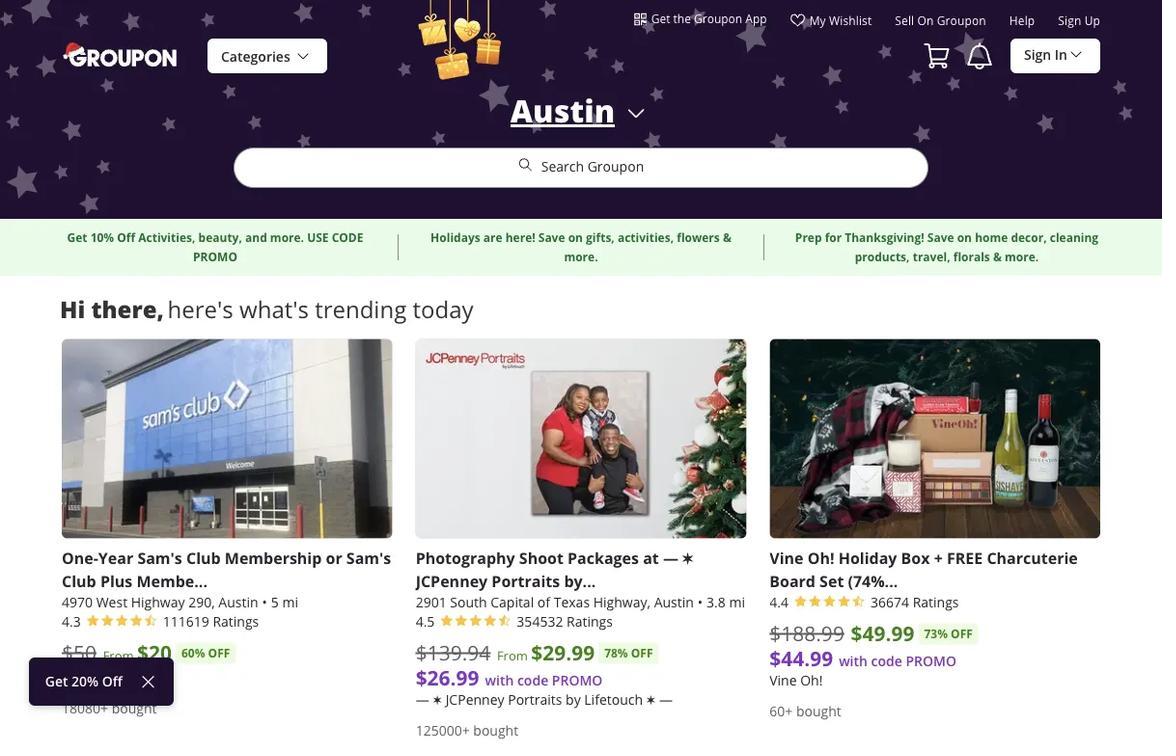 Task type: locate. For each thing, give the bounding box(es) containing it.
sign up link
[[1058, 13, 1100, 36]]

jcpenney
[[416, 571, 488, 592], [446, 691, 504, 709]]

0 vertical spatial code
[[871, 652, 902, 670]]

promo down beauty,
[[193, 249, 237, 265]]

2 horizontal spatial ✶
[[682, 548, 693, 569]]

off for $20
[[208, 646, 230, 662]]

oh! up set
[[808, 548, 834, 569]]

1 vertical spatial with
[[485, 672, 514, 690]]

1 horizontal spatial promo
[[552, 672, 603, 690]]

1 horizontal spatial &
[[993, 249, 1002, 265]]

1 vertical spatial portraits
[[508, 691, 562, 709]]

austin up 111619 ratings
[[218, 594, 258, 611]]

search
[[541, 158, 584, 176]]

0 horizontal spatial mi
[[282, 594, 298, 611]]

20%
[[72, 673, 99, 691]]

on inside prep for thanksgiving! save on home decor, cleaning products, travel, florals & more.
[[957, 230, 972, 246]]

0 horizontal spatial &
[[723, 230, 732, 246]]

search groupon search field up gifts,
[[234, 90, 929, 219]]

Search Groupon search field
[[234, 90, 929, 219], [234, 148, 929, 188]]

austin up search
[[510, 90, 615, 132]]

— up 125000+
[[416, 691, 429, 709]]

0 horizontal spatial off
[[208, 646, 230, 662]]

0 horizontal spatial on
[[568, 230, 583, 246]]

with down $49.99 on the right bottom
[[839, 652, 868, 670]]

austin inside one-year sam's club membership or sam's club plus membe... 4970 west highway 290, austin • 5 mi
[[218, 594, 258, 611]]

✶
[[682, 548, 693, 569], [433, 691, 442, 709], [646, 691, 656, 709]]

bought right 125000+
[[473, 722, 518, 740]]

$139.94 from $29.99 78% off $26.99 with code promo — ✶ jcpenney portraits by lifetouch ✶ —
[[416, 639, 673, 709]]

2 vine from the top
[[769, 672, 797, 690]]

travel,
[[913, 249, 950, 265]]

club
[[186, 548, 221, 569], [62, 571, 96, 592], [102, 669, 131, 687]]

photography shoot packages at — ✶ jcpenney portraits by... 2901 south capital of texas highway, austin • 3.8 mi
[[416, 548, 745, 611]]

0 horizontal spatial with
[[485, 672, 514, 690]]

1 horizontal spatial ✶
[[646, 691, 656, 709]]

sam's right or
[[346, 548, 391, 569]]

✶ up 125000+
[[433, 691, 442, 709]]

groupon up notifications inbox icon
[[937, 13, 986, 28]]

sign inside sign up link
[[1058, 13, 1081, 28]]

get inside button
[[651, 11, 670, 26]]

125000+
[[416, 722, 470, 740]]

off right 10%
[[117, 230, 135, 246]]

1 horizontal spatial sign
[[1058, 13, 1081, 28]]

bought for $139.94
[[473, 722, 518, 740]]

1 save from the left
[[538, 230, 565, 246]]

sell
[[895, 13, 914, 28]]

off up the 18080+ bought
[[102, 673, 123, 691]]

1 horizontal spatial with
[[839, 652, 868, 670]]

groupon image
[[62, 41, 180, 68]]

code
[[871, 652, 902, 670], [517, 672, 548, 690]]

on
[[917, 13, 934, 28], [568, 230, 583, 246], [957, 230, 972, 246]]

2 vertical spatial promo
[[552, 672, 603, 690]]

portraits inside the photography shoot packages at — ✶ jcpenney portraits by... 2901 south capital of texas highway, austin • 3.8 mi
[[492, 571, 560, 592]]

vine inside '$44.99 with code promo vine oh!'
[[769, 672, 797, 690]]

2 horizontal spatial more.
[[1005, 249, 1039, 265]]

portraits up capital at the bottom left of the page
[[492, 571, 560, 592]]

lifetouch
[[584, 691, 643, 709]]

0 horizontal spatial from
[[103, 648, 134, 665]]

mi right 3.8
[[729, 594, 745, 611]]

1 horizontal spatial groupon
[[694, 11, 742, 26]]

mi
[[282, 594, 298, 611], [729, 594, 745, 611]]

0 vertical spatial sign
[[1058, 13, 1081, 28]]

wishlist
[[829, 13, 872, 28]]

1 horizontal spatial mi
[[729, 594, 745, 611]]

club up membe...
[[186, 548, 221, 569]]

2 • from the left
[[698, 594, 703, 611]]

jcpenney up 125000+ bought on the left bottom of page
[[446, 691, 504, 709]]

code inside '$44.99 with code promo vine oh!'
[[871, 652, 902, 670]]

up
[[1085, 13, 1100, 28]]

from
[[103, 648, 134, 665], [497, 648, 528, 665]]

1 vertical spatial get
[[67, 230, 87, 246]]

promo down '73%'
[[906, 652, 956, 670]]

packages
[[568, 548, 639, 569]]

vine inside vine oh! holiday box + free charcuterie board set (74%...
[[769, 548, 804, 569]]

get for get 20% off
[[45, 673, 68, 691]]

1 vertical spatial &
[[993, 249, 1002, 265]]

• left 5 on the bottom
[[262, 594, 267, 611]]

1 horizontal spatial save
[[927, 230, 954, 246]]

• inside the photography shoot packages at — ✶ jcpenney portraits by... 2901 south capital of texas highway, austin • 3.8 mi
[[698, 594, 703, 611]]

get left 20%
[[45, 673, 68, 691]]

0 horizontal spatial save
[[538, 230, 565, 246]]

0 horizontal spatial •
[[262, 594, 267, 611]]

austin
[[510, 90, 615, 132], [218, 594, 258, 611], [654, 594, 694, 611]]

0 horizontal spatial groupon
[[587, 158, 644, 176]]

✶ right at
[[682, 548, 693, 569]]

1 • from the left
[[262, 594, 267, 611]]

sign for sign in
[[1024, 46, 1051, 64]]

18080+ bought
[[62, 700, 157, 718]]

0 vertical spatial jcpenney
[[416, 571, 488, 592]]

jcpenney down photography
[[416, 571, 488, 592]]

0 horizontal spatial sam's
[[62, 669, 99, 687]]

off right '73%'
[[951, 626, 973, 643]]

1 vertical spatial code
[[517, 672, 548, 690]]

1 horizontal spatial ratings
[[567, 613, 613, 631]]

bought
[[112, 700, 157, 718], [796, 703, 841, 720], [473, 722, 518, 740]]

1 horizontal spatial austin
[[510, 90, 615, 132]]

on for prep for thanksgiving! save on home decor, cleaning products, travel, florals & more.
[[957, 230, 972, 246]]

vine up board
[[769, 548, 804, 569]]

from inside '$50 from $20 60% off sam's club'
[[103, 648, 134, 665]]

2 horizontal spatial bought
[[796, 703, 841, 720]]

2 horizontal spatial promo
[[906, 652, 956, 670]]

✶ inside the photography shoot packages at — ✶ jcpenney portraits by... 2901 south capital of texas highway, austin • 3.8 mi
[[682, 548, 693, 569]]

— right at
[[663, 548, 678, 569]]

one-year sam's club membership or sam's club plus membe... 4970 west highway 290, austin • 5 mi
[[62, 548, 391, 611]]

&
[[723, 230, 732, 246], [993, 249, 1002, 265]]

off inside the $139.94 from $29.99 78% off $26.99 with code promo — ✶ jcpenney portraits by lifetouch ✶ —
[[631, 646, 653, 662]]

sign left 'up' at the right top of page
[[1058, 13, 1081, 28]]

0 vertical spatial oh!
[[808, 548, 834, 569]]

+
[[934, 548, 943, 569]]

0 vertical spatial with
[[839, 652, 868, 670]]

0 horizontal spatial austin
[[218, 594, 258, 611]]

1 vertical spatial promo
[[906, 652, 956, 670]]

off right 78%
[[631, 646, 653, 662]]

off
[[951, 626, 973, 643], [208, 646, 230, 662], [631, 646, 653, 662]]

sell on groupon
[[895, 13, 986, 28]]

2 from from the left
[[497, 648, 528, 665]]

get for get 10% off activities, beauty, and more. use code promo
[[67, 230, 87, 246]]

2 vertical spatial club
[[102, 669, 131, 687]]

save right here!
[[538, 230, 565, 246]]

promo inside the $139.94 from $29.99 78% off $26.99 with code promo — ✶ jcpenney portraits by lifetouch ✶ —
[[552, 672, 603, 690]]

sign for sign up
[[1058, 13, 1081, 28]]

groupon for the
[[694, 11, 742, 26]]

with inside the $139.94 from $29.99 78% off $26.99 with code promo — ✶ jcpenney portraits by lifetouch ✶ —
[[485, 672, 514, 690]]

get the groupon app
[[651, 11, 767, 26]]

with
[[839, 652, 868, 670], [485, 672, 514, 690]]

111619
[[163, 613, 209, 631]]

save up travel,
[[927, 230, 954, 246]]

2 search groupon search field from the top
[[234, 148, 929, 188]]

promo inside "get 10% off activities, beauty, and more. use code promo"
[[193, 249, 237, 265]]

$44.99
[[769, 645, 833, 673]]

from for $20
[[103, 648, 134, 665]]

mi right 5 on the bottom
[[282, 594, 298, 611]]

1 horizontal spatial code
[[871, 652, 902, 670]]

groupon inside button
[[694, 11, 742, 26]]

sam's
[[137, 548, 182, 569], [346, 548, 391, 569], [62, 669, 99, 687]]

1 vertical spatial sign
[[1024, 46, 1051, 64]]

(74%...
[[848, 571, 898, 592]]

sam's down "$50"
[[62, 669, 99, 687]]

from inside the $139.94 from $29.99 78% off $26.99 with code promo — ✶ jcpenney portraits by lifetouch ✶ —
[[497, 648, 528, 665]]

290,
[[188, 594, 215, 611]]

0 vertical spatial club
[[186, 548, 221, 569]]

set
[[820, 571, 844, 592]]

5
[[271, 594, 279, 611]]

1 vertical spatial oh!
[[800, 672, 823, 690]]

on left gifts,
[[568, 230, 583, 246]]

2 horizontal spatial groupon
[[937, 13, 986, 28]]

2 horizontal spatial ratings
[[913, 594, 959, 611]]

1 mi from the left
[[282, 594, 298, 611]]

0 vertical spatial &
[[723, 230, 732, 246]]

1 horizontal spatial •
[[698, 594, 703, 611]]

club up 4970
[[62, 571, 96, 592]]

from down 354532
[[497, 648, 528, 665]]

1 vertical spatial vine
[[769, 672, 797, 690]]

& down home
[[993, 249, 1002, 265]]

my
[[809, 13, 826, 28]]

0 vertical spatial off
[[117, 230, 135, 246]]

sam's inside '$50 from $20 60% off sam's club'
[[62, 669, 99, 687]]

0 horizontal spatial promo
[[193, 249, 237, 265]]

one-
[[62, 548, 98, 569]]

help
[[1009, 13, 1035, 28]]

0 horizontal spatial code
[[517, 672, 548, 690]]

1 horizontal spatial club
[[102, 669, 131, 687]]

0 horizontal spatial club
[[62, 571, 96, 592]]

off inside "get 10% off activities, beauty, and more. use code promo"
[[117, 230, 135, 246]]

0 vertical spatial get
[[651, 11, 670, 26]]

get left 10%
[[67, 230, 87, 246]]

sell on groupon link
[[895, 13, 986, 36]]

0 vertical spatial promo
[[193, 249, 237, 265]]

save inside holidays are here! save on gifts, activities, flowers & more.
[[538, 230, 565, 246]]

on right sell
[[917, 13, 934, 28]]

code down $29.99
[[517, 672, 548, 690]]

more. inside "get 10% off activities, beauty, and more. use code promo"
[[270, 230, 304, 246]]

0 vertical spatial portraits
[[492, 571, 560, 592]]

ratings up '73%'
[[913, 594, 959, 611]]

— inside the photography shoot packages at — ✶ jcpenney portraits by... 2901 south capital of texas highway, austin • 3.8 mi
[[663, 548, 678, 569]]

1 horizontal spatial bought
[[473, 722, 518, 740]]

search groupon search field down austin button
[[234, 148, 929, 188]]

1 vertical spatial off
[[102, 673, 123, 691]]

by...
[[564, 571, 596, 592]]

2 horizontal spatial on
[[957, 230, 972, 246]]

2 save from the left
[[927, 230, 954, 246]]

1 vertical spatial club
[[62, 571, 96, 592]]

activities,
[[138, 230, 195, 246]]

sign up
[[1058, 13, 1100, 28]]

from left $20
[[103, 648, 134, 665]]

1 horizontal spatial more.
[[564, 249, 598, 265]]

ratings down the 290,
[[213, 613, 259, 631]]

125000+ bought
[[416, 722, 518, 740]]

$50
[[62, 640, 97, 667]]

code down $49.99 on the right bottom
[[871, 652, 902, 670]]

0 horizontal spatial ratings
[[213, 613, 259, 631]]

save inside prep for thanksgiving! save on home decor, cleaning products, travel, florals & more.
[[927, 230, 954, 246]]

decor,
[[1011, 230, 1047, 246]]

0 vertical spatial vine
[[769, 548, 804, 569]]

0 horizontal spatial more.
[[270, 230, 304, 246]]

texas
[[554, 594, 590, 611]]

off inside '$50 from $20 60% off sam's club'
[[208, 646, 230, 662]]

off for 10%
[[117, 230, 135, 246]]

photography
[[416, 548, 515, 569]]

get the groupon app button
[[634, 10, 767, 27]]

1 horizontal spatial from
[[497, 648, 528, 665]]

bought right 60+ at the bottom of page
[[796, 703, 841, 720]]

1 horizontal spatial off
[[631, 646, 653, 662]]

• left 3.8
[[698, 594, 703, 611]]

south
[[450, 594, 487, 611]]

get inside "get 10% off activities, beauty, and more. use code promo"
[[67, 230, 87, 246]]

2901
[[416, 594, 447, 611]]

oh! up 60+ bought
[[800, 672, 823, 690]]

beauty,
[[198, 230, 242, 246]]

2 horizontal spatial club
[[186, 548, 221, 569]]

groupon right the the
[[694, 11, 742, 26]]

2 horizontal spatial austin
[[654, 594, 694, 611]]

vine up 60+ at the bottom of page
[[769, 672, 797, 690]]

get left the the
[[651, 11, 670, 26]]

on up florals
[[957, 230, 972, 246]]

products,
[[855, 249, 910, 265]]

groupon right search
[[587, 158, 644, 176]]

what's
[[239, 294, 309, 325]]

portraits
[[492, 571, 560, 592], [508, 691, 562, 709]]

help link
[[1009, 13, 1035, 36]]

more. down gifts,
[[564, 249, 598, 265]]

1 vine from the top
[[769, 548, 804, 569]]

2 vertical spatial get
[[45, 673, 68, 691]]

more. left use at left
[[270, 230, 304, 246]]

austin left 3.8
[[654, 594, 694, 611]]

groupon for on
[[937, 13, 986, 28]]

1 vertical spatial jcpenney
[[446, 691, 504, 709]]

ratings for $29.99
[[567, 613, 613, 631]]

✶ right lifetouch
[[646, 691, 656, 709]]

more.
[[270, 230, 304, 246], [564, 249, 598, 265], [1005, 249, 1039, 265]]

0 horizontal spatial sign
[[1024, 46, 1051, 64]]

portraits left by
[[508, 691, 562, 709]]

ratings down texas
[[567, 613, 613, 631]]

more. down decor,
[[1005, 249, 1039, 265]]

are
[[483, 230, 502, 246]]

with right $26.99
[[485, 672, 514, 690]]

& right flowers
[[723, 230, 732, 246]]

club up the 18080+ bought
[[102, 669, 131, 687]]

membership
[[225, 548, 322, 569]]

3.8
[[707, 594, 726, 611]]

73%
[[924, 626, 948, 643]]

sam's up membe...
[[137, 548, 182, 569]]

1 from from the left
[[103, 648, 134, 665]]

club inside '$50 from $20 60% off sam's club'
[[102, 669, 131, 687]]

sign left in
[[1024, 46, 1051, 64]]

off right 60%
[[208, 646, 230, 662]]

save
[[538, 230, 565, 246], [927, 230, 954, 246]]

2 mi from the left
[[729, 594, 745, 611]]

free
[[947, 548, 983, 569]]

bought down '$50 from $20 60% off sam's club'
[[112, 700, 157, 718]]

get
[[651, 11, 670, 26], [67, 230, 87, 246], [45, 673, 68, 691]]

prep for thanksgiving! save on home decor, cleaning products, travel, florals & more.
[[795, 230, 1099, 265]]

1 search groupon search field from the top
[[234, 90, 929, 219]]

sign
[[1058, 13, 1081, 28], [1024, 46, 1051, 64]]

on inside holidays are here! save on gifts, activities, flowers & more.
[[568, 230, 583, 246]]

—
[[663, 548, 678, 569], [416, 691, 429, 709], [659, 691, 673, 709]]

$29.99
[[531, 639, 595, 667]]

sign inside sign in button
[[1024, 46, 1051, 64]]

bought for $44.99
[[796, 703, 841, 720]]

$20
[[137, 639, 172, 667]]

promo up by
[[552, 672, 603, 690]]



Task type: describe. For each thing, give the bounding box(es) containing it.
membe...
[[137, 571, 207, 592]]

1 horizontal spatial sam's
[[137, 548, 182, 569]]

cleaning
[[1050, 230, 1099, 246]]

save for travel,
[[927, 230, 954, 246]]

more. inside prep for thanksgiving! save on home decor, cleaning products, travel, florals & more.
[[1005, 249, 1039, 265]]

prep
[[795, 230, 822, 246]]

portraits inside the $139.94 from $29.99 78% off $26.99 with code promo — ✶ jcpenney portraits by lifetouch ✶ —
[[508, 691, 562, 709]]

today
[[413, 294, 474, 325]]

$44.99 with code promo vine oh!
[[769, 645, 956, 690]]

from for $29.99
[[497, 648, 528, 665]]

hi there, here's what's trending today
[[60, 293, 474, 325]]

sign in button
[[1010, 38, 1100, 73]]

for
[[825, 230, 842, 246]]

18080+
[[62, 700, 108, 718]]

73% off
[[924, 626, 973, 643]]

jcpenney inside the photography shoot packages at — ✶ jcpenney portraits by... 2901 south capital of texas highway, austin • 3.8 mi
[[416, 571, 488, 592]]

mi inside the photography shoot packages at — ✶ jcpenney portraits by... 2901 south capital of texas highway, austin • 3.8 mi
[[729, 594, 745, 611]]

app
[[745, 11, 767, 26]]

jcpenney inside the $139.94 from $29.99 78% off $26.99 with code promo — ✶ jcpenney portraits by lifetouch ✶ —
[[446, 691, 504, 709]]

60%
[[181, 646, 205, 662]]

oh! inside vine oh! holiday box + free charcuterie board set (74%...
[[808, 548, 834, 569]]

groupon inside search box
[[587, 158, 644, 176]]

60+
[[769, 703, 793, 720]]

capital
[[490, 594, 534, 611]]

here!
[[505, 230, 535, 246]]

10%
[[90, 230, 114, 246]]

on for holidays are here! save on gifts, activities, flowers & more.
[[568, 230, 583, 246]]

sign in
[[1024, 46, 1068, 64]]

& inside prep for thanksgiving! save on home decor, cleaning products, travel, florals & more.
[[993, 249, 1002, 265]]

holidays are here! save on gifts, activities, flowers & more.
[[431, 230, 732, 265]]

the
[[673, 11, 691, 26]]

0 horizontal spatial ✶
[[433, 691, 442, 709]]

of
[[537, 594, 550, 611]]

60+ bought
[[769, 703, 841, 720]]

notifications inbox image
[[964, 41, 995, 71]]

1 horizontal spatial on
[[917, 13, 934, 28]]

holidays
[[431, 230, 480, 246]]

36674
[[871, 594, 909, 611]]

get 20% off
[[45, 673, 123, 691]]

in
[[1055, 46, 1068, 64]]

thanksgiving!
[[845, 230, 924, 246]]

off for 20%
[[102, 673, 123, 691]]

at
[[643, 548, 659, 569]]

get for get the groupon app
[[651, 11, 670, 26]]

2 horizontal spatial sam's
[[346, 548, 391, 569]]

— right lifetouch
[[659, 691, 673, 709]]

code
[[332, 230, 363, 246]]

code inside the $139.94 from $29.99 78% off $26.99 with code promo — ✶ jcpenney portraits by lifetouch ✶ —
[[517, 672, 548, 690]]

• inside one-year sam's club membership or sam's club plus membe... 4970 west highway 290, austin • 5 mi
[[262, 594, 267, 611]]

search groupon
[[541, 158, 644, 176]]

here's
[[167, 294, 233, 325]]

get 10% off activities, beauty, and more. use code promo
[[67, 230, 363, 265]]

$139.94
[[416, 640, 491, 667]]

hi
[[60, 293, 85, 325]]

categories button
[[208, 39, 327, 74]]

austin inside button
[[510, 90, 615, 132]]

austin button
[[510, 90, 652, 132]]

box
[[901, 548, 930, 569]]

save for more.
[[538, 230, 565, 246]]

my wishlist link
[[790, 13, 872, 36]]

vine oh! holiday box + free charcuterie board set (74%...
[[769, 548, 1078, 592]]

florals
[[953, 249, 990, 265]]

2 horizontal spatial off
[[951, 626, 973, 643]]

prep for thanksgiving! save on home decor, cleaning products, travel, florals & more. link
[[788, 228, 1106, 267]]

use
[[307, 230, 329, 246]]

$26.99
[[416, 664, 479, 692]]

354532 ratings
[[517, 613, 613, 631]]

ratings for $20
[[213, 613, 259, 631]]

111619 ratings
[[163, 613, 259, 631]]

year
[[98, 548, 133, 569]]

plus
[[100, 571, 132, 592]]

search groupon search field containing austin
[[234, 90, 929, 219]]

there,
[[91, 293, 164, 325]]

more. inside holidays are here! save on gifts, activities, flowers & more.
[[564, 249, 598, 265]]

mi inside one-year sam's club membership or sam's club plus membe... 4970 west highway 290, austin • 5 mi
[[282, 594, 298, 611]]

& inside holidays are here! save on gifts, activities, flowers & more.
[[723, 230, 732, 246]]

4.4
[[769, 594, 789, 611]]

highway
[[131, 594, 185, 611]]

promo inside '$44.99 with code promo vine oh!'
[[906, 652, 956, 670]]

4.5
[[416, 613, 435, 631]]

trending
[[315, 294, 407, 325]]

and
[[245, 230, 267, 246]]

$188.99
[[769, 621, 844, 648]]

highway,
[[593, 594, 651, 611]]

flowers
[[677, 230, 720, 246]]

$50 from $20 60% off sam's club
[[62, 639, 230, 687]]

354532
[[517, 613, 563, 631]]

with inside '$44.99 with code promo vine oh!'
[[839, 652, 868, 670]]

west
[[96, 594, 127, 611]]

board
[[769, 571, 816, 592]]

78%
[[604, 646, 628, 662]]

oh! inside '$44.99 with code promo vine oh!'
[[800, 672, 823, 690]]

activities,
[[618, 230, 674, 246]]

charcuterie
[[987, 548, 1078, 569]]

0 horizontal spatial bought
[[112, 700, 157, 718]]

my wishlist
[[809, 13, 872, 28]]

off for $29.99
[[631, 646, 653, 662]]

4.3
[[62, 613, 81, 631]]

austin inside the photography shoot packages at — ✶ jcpenney portraits by... 2901 south capital of texas highway, austin • 3.8 mi
[[654, 594, 694, 611]]

shoot
[[519, 548, 564, 569]]



Task type: vqa. For each thing, say whether or not it's contained in the screenshot.
71% OFF
no



